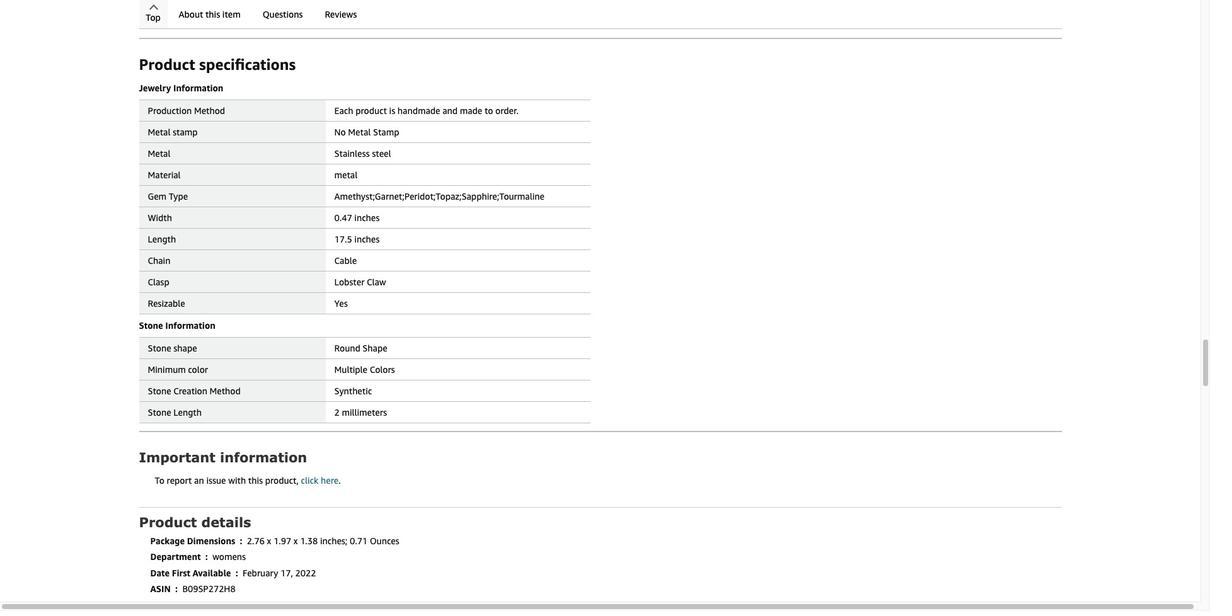 Task type: locate. For each thing, give the bounding box(es) containing it.
colors
[[370, 365, 395, 375]]

1 inches from the top
[[355, 213, 380, 223]]

color
[[188, 365, 208, 375]]

1 horizontal spatial in
[[387, 600, 395, 611]]

inches for 0.47 inches
[[355, 213, 380, 223]]

handmade
[[249, 600, 293, 611], [397, 600, 441, 611]]

womens
[[213, 552, 246, 563]]

creation
[[174, 386, 207, 397]]

)
[[478, 600, 481, 611]]

0.47
[[335, 213, 352, 223]]

method right creation
[[210, 386, 241, 397]]

inches
[[355, 213, 380, 223], [355, 234, 380, 245]]

metal up material
[[148, 148, 171, 159]]

is
[[389, 105, 396, 116]]

0 horizontal spatial this
[[206, 9, 220, 20]]

stone creation method
[[148, 386, 241, 397]]

product
[[139, 56, 195, 73], [139, 514, 197, 530]]

information up 'production method'
[[173, 83, 224, 93]]

:
[[240, 536, 242, 546], [205, 552, 208, 563], [236, 568, 238, 579], [175, 584, 178, 595]]

1 horizontal spatial products
[[443, 600, 478, 611]]

february
[[243, 568, 278, 579]]

rank:
[[201, 600, 224, 611]]

1 vertical spatial information
[[165, 320, 216, 331]]

top
[[146, 12, 161, 23], [352, 600, 367, 611]]

in right 100
[[387, 600, 395, 611]]

1 horizontal spatial top
[[352, 600, 367, 611]]

1 in from the left
[[239, 600, 247, 611]]

1 product from the top
[[139, 56, 195, 73]]

item
[[223, 9, 241, 20]]

1 vertical spatial top
[[352, 600, 367, 611]]

2 product from the top
[[139, 514, 197, 530]]

length
[[148, 234, 176, 245], [174, 407, 202, 418]]

and
[[443, 105, 458, 116]]

0 vertical spatial information
[[173, 83, 224, 93]]

handmade right 100
[[397, 600, 441, 611]]

0 horizontal spatial in
[[239, 600, 247, 611]]

stone down resizable
[[139, 320, 163, 331]]

lobster claw
[[335, 277, 386, 288]]

clasp
[[148, 277, 169, 288]]

2022
[[296, 568, 316, 579]]

stainless steel
[[335, 148, 391, 159]]

handmade down february
[[249, 600, 293, 611]]

department
[[150, 552, 201, 563]]

products
[[295, 600, 330, 611], [443, 600, 478, 611]]

0 vertical spatial top
[[146, 12, 161, 23]]

here
[[321, 475, 339, 486]]

0 horizontal spatial handmade
[[249, 600, 293, 611]]

product inside product details package dimensions                                     ‏                                         :                                     ‎ 2.76 x 1.97 x 1.38 inches; 0.71 ounces department                                     ‏                                         :                                     ‎ womens date first available                                     ‏                                         :                                     ‎ february 17, 2022 asin                                     ‏                                         :                                     ‎ b09sp272h8 best sellers rank: #5 in handmade products ( see top 100 in handmade products )
[[139, 514, 197, 530]]

‎
[[245, 536, 245, 546], [210, 552, 210, 563], [240, 568, 241, 579], [180, 584, 180, 595]]

stone for stone shape
[[148, 343, 171, 354]]

x right the 1.97
[[294, 536, 298, 546]]

about
[[179, 9, 203, 20]]

1 horizontal spatial handmade
[[397, 600, 441, 611]]

top left about
[[146, 12, 161, 23]]

made
[[460, 105, 483, 116]]

length down width
[[148, 234, 176, 245]]

this left item
[[206, 9, 220, 20]]

1 vertical spatial product
[[139, 514, 197, 530]]

‏ up womens at the left bottom
[[238, 536, 238, 546]]

0 vertical spatial this
[[206, 9, 220, 20]]

inches;
[[320, 536, 348, 546]]

1 vertical spatial this
[[248, 475, 263, 486]]

0 horizontal spatial products
[[295, 600, 330, 611]]

report
[[167, 475, 192, 486]]

: right asin on the left of page
[[175, 584, 178, 595]]

1 vertical spatial inches
[[355, 234, 380, 245]]

material
[[148, 170, 181, 180]]

: down dimensions
[[205, 552, 208, 563]]

x left the 1.97
[[267, 536, 271, 546]]

information up 'shape'
[[165, 320, 216, 331]]

metal
[[148, 127, 171, 138], [348, 127, 371, 138], [148, 148, 171, 159]]

order.
[[496, 105, 519, 116]]

this
[[206, 9, 220, 20], [248, 475, 263, 486]]

inches up 17.5 inches
[[355, 213, 380, 223]]

b09sp272h8
[[182, 584, 236, 595]]

1 horizontal spatial x
[[294, 536, 298, 546]]

‎ down first
[[180, 584, 180, 595]]

1 products from the left
[[295, 600, 330, 611]]

0.71
[[350, 536, 368, 546]]

inches for 17.5 inches
[[355, 234, 380, 245]]

stone up minimum
[[148, 343, 171, 354]]

production method
[[148, 105, 225, 116]]

2 inches from the top
[[355, 234, 380, 245]]

1 horizontal spatial this
[[248, 475, 263, 486]]

x
[[267, 536, 271, 546], [294, 536, 298, 546]]

stone down stone creation method
[[148, 407, 171, 418]]

stone for stone information
[[139, 320, 163, 331]]

each product is handmade and made to order.
[[335, 105, 519, 116]]

product up jewelry
[[139, 56, 195, 73]]

0 vertical spatial length
[[148, 234, 176, 245]]

this right with
[[248, 475, 263, 486]]

lobster
[[335, 277, 365, 288]]

in
[[239, 600, 247, 611], [387, 600, 395, 611]]

product for product details package dimensions                                     ‏                                         :                                     ‎ 2.76 x 1.97 x 1.38 inches; 0.71 ounces department                                     ‏                                         :                                     ‎ womens date first available                                     ‏                                         :                                     ‎ february 17, 2022 asin                                     ‏                                         :                                     ‎ b09sp272h8 best sellers rank: #5 in handmade products ( see top 100 in handmade products )
[[139, 514, 197, 530]]

best
[[150, 600, 168, 611]]

1 vertical spatial length
[[174, 407, 202, 418]]

stone down minimum
[[148, 386, 171, 397]]

cable
[[335, 255, 357, 266]]

stone for stone creation method
[[148, 386, 171, 397]]

0 vertical spatial product
[[139, 56, 195, 73]]

in right #5
[[239, 600, 247, 611]]

inches down 0.47 inches
[[355, 234, 380, 245]]

to report an issue with this product, click here .
[[155, 475, 341, 486]]

yes
[[335, 298, 348, 309]]

multiple colors
[[335, 365, 395, 375]]

production
[[148, 105, 192, 116]]

1 vertical spatial method
[[210, 386, 241, 397]]

method
[[194, 105, 225, 116], [210, 386, 241, 397]]

stamp
[[373, 127, 399, 138]]

dimensions
[[187, 536, 235, 546]]

metal down production
[[148, 127, 171, 138]]

length down creation
[[174, 407, 202, 418]]

information for jewelry information
[[173, 83, 224, 93]]

0 vertical spatial inches
[[355, 213, 380, 223]]

‎ down dimensions
[[210, 552, 210, 563]]

0 horizontal spatial x
[[267, 536, 271, 546]]

handmade
[[398, 105, 441, 116]]

top right see
[[352, 600, 367, 611]]

stone
[[139, 320, 163, 331], [148, 343, 171, 354], [148, 386, 171, 397], [148, 407, 171, 418]]

: down womens at the left bottom
[[236, 568, 238, 579]]

#5
[[226, 600, 237, 611]]

product up package
[[139, 514, 197, 530]]

ounces
[[370, 536, 400, 546]]

method up stamp
[[194, 105, 225, 116]]



Task type: vqa. For each thing, say whether or not it's contained in the screenshot.
'deals'
no



Task type: describe. For each thing, give the bounding box(es) containing it.
100
[[369, 600, 385, 611]]

sellers
[[170, 600, 198, 611]]

shape
[[174, 343, 197, 354]]

17.5
[[335, 234, 352, 245]]

top inside product details package dimensions                                     ‏                                         :                                     ‎ 2.76 x 1.97 x 1.38 inches; 0.71 ounces department                                     ‏                                         :                                     ‎ womens date first available                                     ‏                                         :                                     ‎ february 17, 2022 asin                                     ‏                                         :                                     ‎ b09sp272h8 best sellers rank: #5 in handmade products ( see top 100 in handmade products )
[[352, 600, 367, 611]]

asin
[[150, 584, 171, 595]]

width
[[148, 213, 172, 223]]

steel
[[372, 148, 391, 159]]

synthetic
[[335, 386, 372, 397]]

click here link
[[301, 475, 339, 486]]

jewelry information
[[139, 83, 224, 93]]

minimum color
[[148, 365, 208, 375]]

‏ down womens at the left bottom
[[233, 568, 233, 579]]

specifications
[[199, 56, 296, 73]]

chain
[[148, 255, 171, 266]]

1 x from the left
[[267, 536, 271, 546]]

resizable
[[148, 298, 185, 309]]

reviews
[[325, 9, 357, 20]]

type
[[169, 191, 188, 202]]

0 horizontal spatial top
[[146, 12, 161, 23]]

gem
[[148, 191, 167, 202]]

important
[[139, 450, 216, 465]]

jewelry
[[139, 83, 171, 93]]

2 x from the left
[[294, 536, 298, 546]]

2.76
[[247, 536, 265, 546]]

1.38
[[300, 536, 318, 546]]

with
[[228, 475, 246, 486]]

(
[[333, 600, 335, 611]]

minimum
[[148, 365, 186, 375]]

‏ right asin on the left of page
[[173, 584, 173, 595]]

metal
[[335, 170, 358, 180]]

shape
[[363, 343, 388, 354]]

metal for metal stamp
[[148, 127, 171, 138]]

product specifications
[[139, 56, 296, 73]]

package
[[150, 536, 185, 546]]

claw
[[367, 277, 386, 288]]

information for stone information
[[165, 320, 216, 331]]

see top 100 in handmade products link
[[335, 600, 478, 611]]

metal for metal
[[148, 148, 171, 159]]

gem type
[[148, 191, 188, 202]]

round
[[335, 343, 361, 354]]

‎ left the 2.76
[[245, 536, 245, 546]]

issue
[[206, 475, 226, 486]]

2 handmade from the left
[[397, 600, 441, 611]]

stone length
[[148, 407, 202, 418]]

date
[[150, 568, 170, 579]]

stone for stone length
[[148, 407, 171, 418]]

multiple
[[335, 365, 368, 375]]

questions
[[263, 9, 303, 20]]

information
[[220, 450, 307, 465]]

important information
[[139, 450, 307, 465]]

each
[[335, 105, 353, 116]]

.
[[339, 475, 341, 486]]

metal right no
[[348, 127, 371, 138]]

stone information
[[139, 320, 216, 331]]

see
[[335, 600, 350, 611]]

2 millimeters
[[335, 407, 387, 418]]

‎ down womens at the left bottom
[[240, 568, 241, 579]]

: left the 2.76
[[240, 536, 242, 546]]

first
[[172, 568, 190, 579]]

product for product specifications
[[139, 56, 195, 73]]

2
[[335, 407, 340, 418]]

product,
[[265, 475, 299, 486]]

to
[[155, 475, 165, 486]]

‏ down dimensions
[[203, 552, 203, 563]]

round shape
[[335, 343, 388, 354]]

stamp
[[173, 127, 198, 138]]

17.5 inches
[[335, 234, 380, 245]]

details
[[201, 514, 251, 530]]

no metal stamp
[[335, 127, 399, 138]]

2 in from the left
[[387, 600, 395, 611]]

1 handmade from the left
[[249, 600, 293, 611]]

2 products from the left
[[443, 600, 478, 611]]

0.47 inches
[[335, 213, 380, 223]]

17,
[[281, 568, 293, 579]]

stainless
[[335, 148, 370, 159]]

stone shape
[[148, 343, 197, 354]]

1.97
[[274, 536, 291, 546]]

available
[[193, 568, 231, 579]]

millimeters
[[342, 407, 387, 418]]

amethyst;garnet;peridot;topaz;sapphire;tourmaline
[[335, 191, 545, 202]]

0 vertical spatial method
[[194, 105, 225, 116]]

about this item
[[179, 9, 241, 20]]

no
[[335, 127, 346, 138]]

to
[[485, 105, 493, 116]]

metal stamp
[[148, 127, 198, 138]]

product
[[356, 105, 387, 116]]



